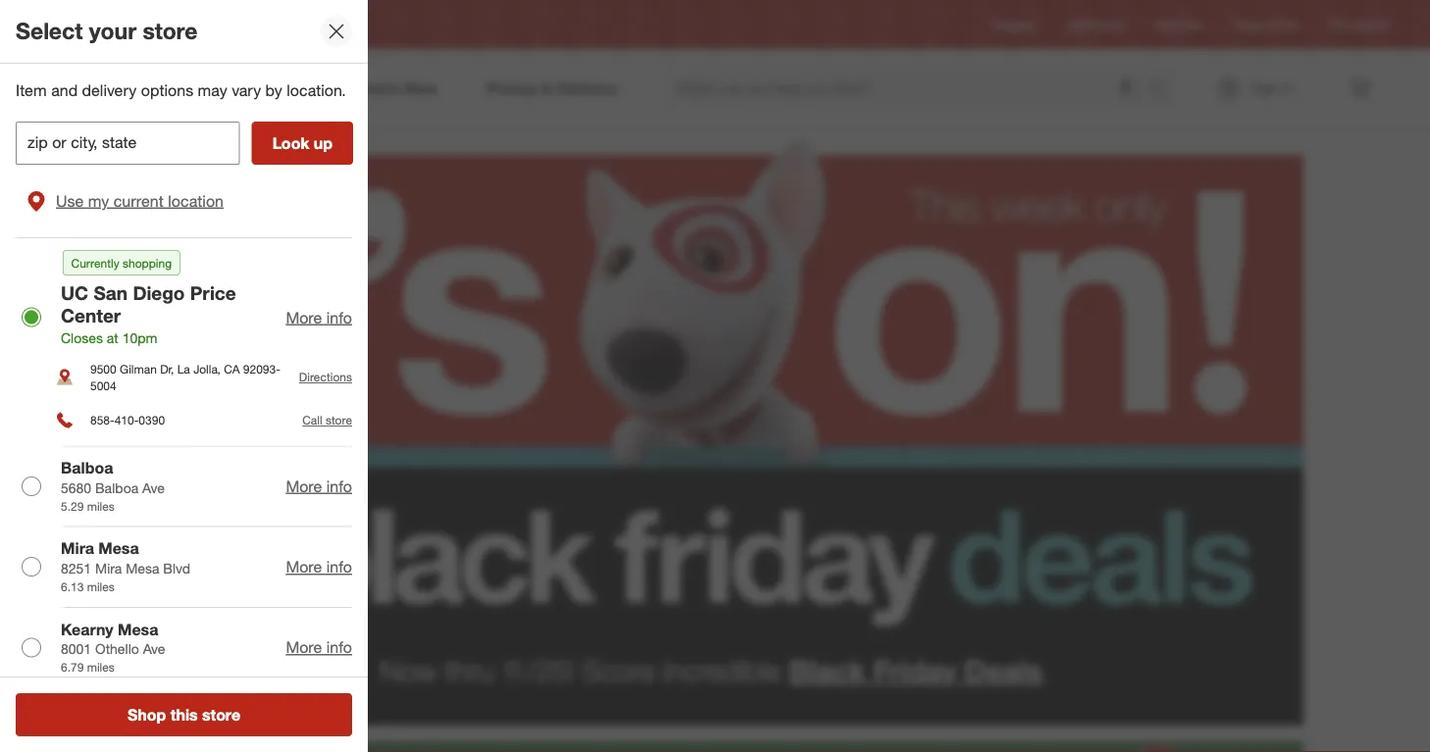 Task type: vqa. For each thing, say whether or not it's contained in the screenshot.
'by'
yes



Task type: describe. For each thing, give the bounding box(es) containing it.
0 vertical spatial mira
[[61, 539, 94, 558]]

and
[[51, 81, 78, 100]]

vary
[[232, 81, 261, 100]]

1 vertical spatial mesa
[[126, 560, 159, 577]]

ave inside "balboa 5680 balboa ave 5.29 miles"
[[142, 479, 165, 496]]

price for uc san diego price center closes at 10pm
[[190, 282, 236, 304]]

shop this store
[[127, 705, 240, 724]]

san for uc san diego price center closes at 10pm
[[94, 282, 128, 304]]

location
[[168, 191, 224, 210]]

more for kearny mesa
[[286, 638, 322, 657]]

currently shopping
[[71, 255, 172, 270]]

call store
[[302, 413, 352, 428]]

none radio inside select your store "dialog"
[[22, 308, 41, 327]]

item and delivery options may vary by location.
[[16, 81, 346, 100]]

redcard link
[[1155, 16, 1202, 33]]

jolla,
[[193, 361, 221, 376]]

1 horizontal spatial mira
[[95, 560, 122, 577]]

weekly ad
[[1068, 17, 1123, 32]]

miles inside kearny mesa 8001 othello ave 6.79 miles
[[87, 660, 115, 675]]

ad
[[1109, 17, 1123, 32]]

410-
[[114, 413, 139, 428]]

select your store
[[16, 17, 198, 45]]

more info link for mira mesa
[[286, 557, 352, 577]]

more info for mira mesa
[[286, 557, 352, 577]]

diego for uc san diego price center closes at 10pm
[[133, 282, 185, 304]]

more info for uc san diego price center
[[286, 308, 352, 327]]

10pm
[[122, 329, 157, 346]]

find
[[1330, 17, 1353, 32]]

store for shop this store
[[202, 705, 240, 724]]

search button
[[1140, 67, 1187, 114]]

blvd
[[163, 560, 190, 577]]

5.29
[[61, 499, 84, 513]]

by
[[265, 81, 282, 100]]

delivery
[[82, 81, 137, 100]]

score
[[582, 653, 655, 688]]

mesa for kearny mesa
[[118, 620, 158, 639]]

0390
[[139, 413, 165, 428]]

black
[[789, 653, 865, 688]]

select
[[16, 17, 83, 45]]

5680
[[61, 479, 91, 496]]

item
[[16, 81, 47, 100]]

currently
[[71, 255, 119, 270]]

none text field inside select your store "dialog"
[[16, 121, 240, 165]]

8251
[[61, 560, 91, 577]]

/25!
[[526, 653, 574, 688]]

target circle
[[1233, 17, 1299, 32]]

miles inside "balboa 5680 balboa ave 5.29 miles"
[[87, 499, 115, 513]]

look up
[[272, 133, 333, 152]]

use
[[56, 191, 84, 210]]

dr,
[[160, 361, 174, 376]]

2 horizontal spatial store
[[326, 413, 352, 428]]

directions link
[[299, 370, 352, 384]]

closes
[[61, 329, 103, 346]]

ca
[[224, 361, 240, 376]]

find stores
[[1330, 17, 1390, 32]]

6.13
[[61, 579, 84, 594]]

look
[[272, 133, 309, 152]]

mira mesa 8251 mira mesa blvd 6.13 miles
[[61, 539, 190, 594]]

shop this store button
[[16, 693, 352, 737]]

use my current location
[[56, 191, 224, 210]]

9500
[[90, 361, 116, 376]]

at
[[107, 329, 118, 346]]

center for uc san diego price center
[[285, 17, 321, 32]]

current
[[113, 191, 164, 210]]

info for balboa
[[326, 477, 352, 496]]

diego for uc san diego price center
[[221, 17, 252, 32]]

registry
[[993, 17, 1036, 32]]

.
[[1042, 653, 1050, 688]]

weekly
[[1068, 17, 1105, 32]]

5004
[[90, 378, 116, 393]]

this week only it's on! target black friday deals image
[[127, 128, 1304, 647]]

your
[[89, 17, 136, 45]]

gilman
[[120, 361, 157, 376]]

redcard
[[1155, 17, 1202, 32]]



Task type: locate. For each thing, give the bounding box(es) containing it.
look up button
[[252, 121, 353, 165]]

la
[[177, 361, 190, 376]]

shop
[[127, 705, 166, 724]]

2 more info link from the top
[[286, 477, 352, 496]]

more
[[286, 308, 322, 327], [286, 477, 322, 496], [286, 557, 322, 577], [286, 638, 322, 657]]

balboa right the '5680'
[[95, 479, 139, 496]]

call store link
[[302, 413, 352, 428]]

1 ave from the top
[[142, 479, 165, 496]]

858-
[[90, 413, 114, 428]]

more info link
[[286, 308, 352, 327], [286, 477, 352, 496], [286, 557, 352, 577], [286, 638, 352, 657]]

3 info from the top
[[326, 557, 352, 577]]

center up location.
[[285, 17, 321, 32]]

store
[[143, 17, 198, 45], [326, 413, 352, 428], [202, 705, 240, 724]]

3 more info link from the top
[[286, 557, 352, 577]]

price up by at the top left of the page
[[255, 17, 282, 32]]

2 more from the top
[[286, 477, 322, 496]]

uc down the currently
[[61, 282, 88, 304]]

uc san diego price center button
[[141, 7, 334, 42]]

uc up the item and delivery options may vary by location.
[[177, 17, 194, 32]]

san
[[197, 17, 218, 32], [94, 282, 128, 304]]

1 vertical spatial balboa
[[95, 479, 139, 496]]

1 horizontal spatial center
[[285, 17, 321, 32]]

info for uc san diego price center
[[326, 308, 352, 327]]

None radio
[[22, 477, 41, 496], [22, 557, 41, 577], [22, 638, 41, 657], [22, 477, 41, 496], [22, 557, 41, 577], [22, 638, 41, 657]]

6.79
[[61, 660, 84, 675]]

store for select your store
[[143, 17, 198, 45]]

3 more from the top
[[286, 557, 322, 577]]

info for mira mesa
[[326, 557, 352, 577]]

4 info from the top
[[326, 638, 352, 657]]

diego down 'shopping'
[[133, 282, 185, 304]]

3 more info from the top
[[286, 557, 352, 577]]

san down currently shopping
[[94, 282, 128, 304]]

diego up 'vary'
[[221, 17, 252, 32]]

circle
[[1268, 17, 1299, 32]]

3 miles from the top
[[87, 660, 115, 675]]

options
[[141, 81, 193, 100]]

1 horizontal spatial price
[[255, 17, 282, 32]]

othello
[[95, 640, 139, 657]]

1 more info from the top
[[286, 308, 352, 327]]

1 vertical spatial uc
[[61, 282, 88, 304]]

858-410-0390
[[90, 413, 165, 428]]

target
[[1233, 17, 1265, 32]]

kearny
[[61, 620, 113, 639]]

info for kearny mesa
[[326, 638, 352, 657]]

0 vertical spatial miles
[[87, 499, 115, 513]]

uc inside uc san diego price center closes at 10pm
[[61, 282, 88, 304]]

0 horizontal spatial center
[[61, 305, 121, 327]]

incredible
[[663, 653, 781, 688]]

balboa up the '5680'
[[61, 459, 113, 478]]

more for uc san diego price center
[[286, 308, 322, 327]]

price up jolla,
[[190, 282, 236, 304]]

4 more info from the top
[[286, 638, 352, 657]]

mesa inside kearny mesa 8001 othello ave 6.79 miles
[[118, 620, 158, 639]]

0 vertical spatial center
[[285, 17, 321, 32]]

san inside uc san diego price center closes at 10pm
[[94, 282, 128, 304]]

92093-
[[243, 361, 280, 376]]

uc san diego price center closes at 10pm
[[61, 282, 236, 346]]

0 vertical spatial balboa
[[61, 459, 113, 478]]

store inside button
[[202, 705, 240, 724]]

store right your
[[143, 17, 198, 45]]

my
[[88, 191, 109, 210]]

1 horizontal spatial diego
[[221, 17, 252, 32]]

more info for balboa
[[286, 477, 352, 496]]

this
[[170, 705, 198, 724]]

uc for uc san diego price center closes at 10pm
[[61, 282, 88, 304]]

more info link for kearny mesa
[[286, 638, 352, 657]]

mesa up othello
[[118, 620, 158, 639]]

1 more from the top
[[286, 308, 322, 327]]

miles down othello
[[87, 660, 115, 675]]

4 more from the top
[[286, 638, 322, 657]]

store right this
[[202, 705, 240, 724]]

uc san diego price center
[[177, 17, 321, 32]]

ave
[[142, 479, 165, 496], [143, 640, 165, 657]]

0 vertical spatial diego
[[221, 17, 252, 32]]

ave inside kearny mesa 8001 othello ave 6.79 miles
[[143, 640, 165, 657]]

1 horizontal spatial store
[[202, 705, 240, 724]]

mesa down "balboa 5680 balboa ave 5.29 miles"
[[98, 539, 139, 558]]

1 vertical spatial store
[[326, 413, 352, 428]]

use my current location link
[[16, 176, 352, 225]]

1 vertical spatial price
[[190, 282, 236, 304]]

1 vertical spatial diego
[[133, 282, 185, 304]]

balboa
[[61, 459, 113, 478], [95, 479, 139, 496]]

0 vertical spatial ave
[[142, 479, 165, 496]]

more info link for uc san diego price center
[[286, 308, 352, 327]]

9500 gilman dr, la jolla, ca 92093- 5004
[[90, 361, 280, 393]]

thru
[[445, 653, 494, 688]]

center inside dropdown button
[[285, 17, 321, 32]]

price inside dropdown button
[[255, 17, 282, 32]]

miles inside 'mira mesa 8251 mira mesa blvd 6.13 miles'
[[87, 579, 115, 594]]

1 vertical spatial ave
[[143, 640, 165, 657]]

0 vertical spatial uc
[[177, 17, 194, 32]]

more info link for balboa
[[286, 477, 352, 496]]

0 horizontal spatial store
[[143, 17, 198, 45]]

miles right the 5.29
[[87, 499, 115, 513]]

None radio
[[22, 308, 41, 327]]

weekly ad link
[[1068, 16, 1123, 33]]

8001
[[61, 640, 91, 657]]

advertisement region
[[127, 742, 1304, 752]]

more info for kearny mesa
[[286, 638, 352, 657]]

more info
[[286, 308, 352, 327], [286, 477, 352, 496], [286, 557, 352, 577], [286, 638, 352, 657]]

uc inside dropdown button
[[177, 17, 194, 32]]

1 more info link from the top
[[286, 308, 352, 327]]

more for balboa
[[286, 477, 322, 496]]

now
[[380, 653, 437, 688]]

ave right othello
[[143, 640, 165, 657]]

0 vertical spatial price
[[255, 17, 282, 32]]

san for uc san diego price center
[[197, 17, 218, 32]]

1 miles from the top
[[87, 499, 115, 513]]

ave down 0390
[[142, 479, 165, 496]]

mesa for mira mesa
[[98, 539, 139, 558]]

0 vertical spatial mesa
[[98, 539, 139, 558]]

0 horizontal spatial diego
[[133, 282, 185, 304]]

uc for uc san diego price center
[[177, 17, 194, 32]]

1 vertical spatial san
[[94, 282, 128, 304]]

call
[[302, 413, 322, 428]]

now thru 11 /25! score incredible black friday deals .
[[380, 653, 1050, 688]]

2 vertical spatial store
[[202, 705, 240, 724]]

search
[[1140, 80, 1187, 100]]

2 vertical spatial mesa
[[118, 620, 158, 639]]

2 miles from the top
[[87, 579, 115, 594]]

kearny mesa 8001 othello ave 6.79 miles
[[61, 620, 165, 675]]

find stores link
[[1330, 16, 1390, 33]]

11
[[502, 653, 526, 688]]

friday
[[873, 653, 957, 688]]

1 vertical spatial mira
[[95, 560, 122, 577]]

What can we help you find? suggestions appear below search field
[[665, 67, 1153, 110]]

price inside uc san diego price center closes at 10pm
[[190, 282, 236, 304]]

miles
[[87, 499, 115, 513], [87, 579, 115, 594], [87, 660, 115, 675]]

shopping
[[123, 255, 172, 270]]

2 info from the top
[[326, 477, 352, 496]]

center
[[285, 17, 321, 32], [61, 305, 121, 327]]

1 horizontal spatial san
[[197, 17, 218, 32]]

store right call
[[326, 413, 352, 428]]

0 horizontal spatial uc
[[61, 282, 88, 304]]

san up may on the top
[[197, 17, 218, 32]]

registry link
[[993, 16, 1036, 33]]

target circle link
[[1233, 16, 1299, 33]]

uc
[[177, 17, 194, 32], [61, 282, 88, 304]]

0 vertical spatial san
[[197, 17, 218, 32]]

price
[[255, 17, 282, 32], [190, 282, 236, 304]]

4 more info link from the top
[[286, 638, 352, 657]]

0 horizontal spatial price
[[190, 282, 236, 304]]

1 horizontal spatial uc
[[177, 17, 194, 32]]

balboa 5680 balboa ave 5.29 miles
[[61, 459, 165, 513]]

1 vertical spatial center
[[61, 305, 121, 327]]

mira right the 8251
[[95, 560, 122, 577]]

location.
[[287, 81, 346, 100]]

stores
[[1356, 17, 1390, 32]]

0 horizontal spatial mira
[[61, 539, 94, 558]]

mira
[[61, 539, 94, 558], [95, 560, 122, 577]]

info
[[326, 308, 352, 327], [326, 477, 352, 496], [326, 557, 352, 577], [326, 638, 352, 657]]

center for uc san diego price center closes at 10pm
[[61, 305, 121, 327]]

center up closes
[[61, 305, 121, 327]]

mira up the 8251
[[61, 539, 94, 558]]

price for uc san diego price center
[[255, 17, 282, 32]]

san inside dropdown button
[[197, 17, 218, 32]]

diego inside uc san diego price center closes at 10pm
[[133, 282, 185, 304]]

1 info from the top
[[326, 308, 352, 327]]

more for mira mesa
[[286, 557, 322, 577]]

deals
[[965, 653, 1042, 688]]

mesa left blvd
[[126, 560, 159, 577]]

directions
[[299, 370, 352, 384]]

None text field
[[16, 121, 240, 165]]

center inside uc san diego price center closes at 10pm
[[61, 305, 121, 327]]

0 vertical spatial store
[[143, 17, 198, 45]]

0 horizontal spatial san
[[94, 282, 128, 304]]

1 vertical spatial miles
[[87, 579, 115, 594]]

miles right 6.13
[[87, 579, 115, 594]]

mesa
[[98, 539, 139, 558], [126, 560, 159, 577], [118, 620, 158, 639]]

up
[[314, 133, 333, 152]]

may
[[198, 81, 227, 100]]

diego inside dropdown button
[[221, 17, 252, 32]]

select your store dialog
[[0, 0, 368, 752]]

2 ave from the top
[[143, 640, 165, 657]]

2 more info from the top
[[286, 477, 352, 496]]

2 vertical spatial miles
[[87, 660, 115, 675]]



